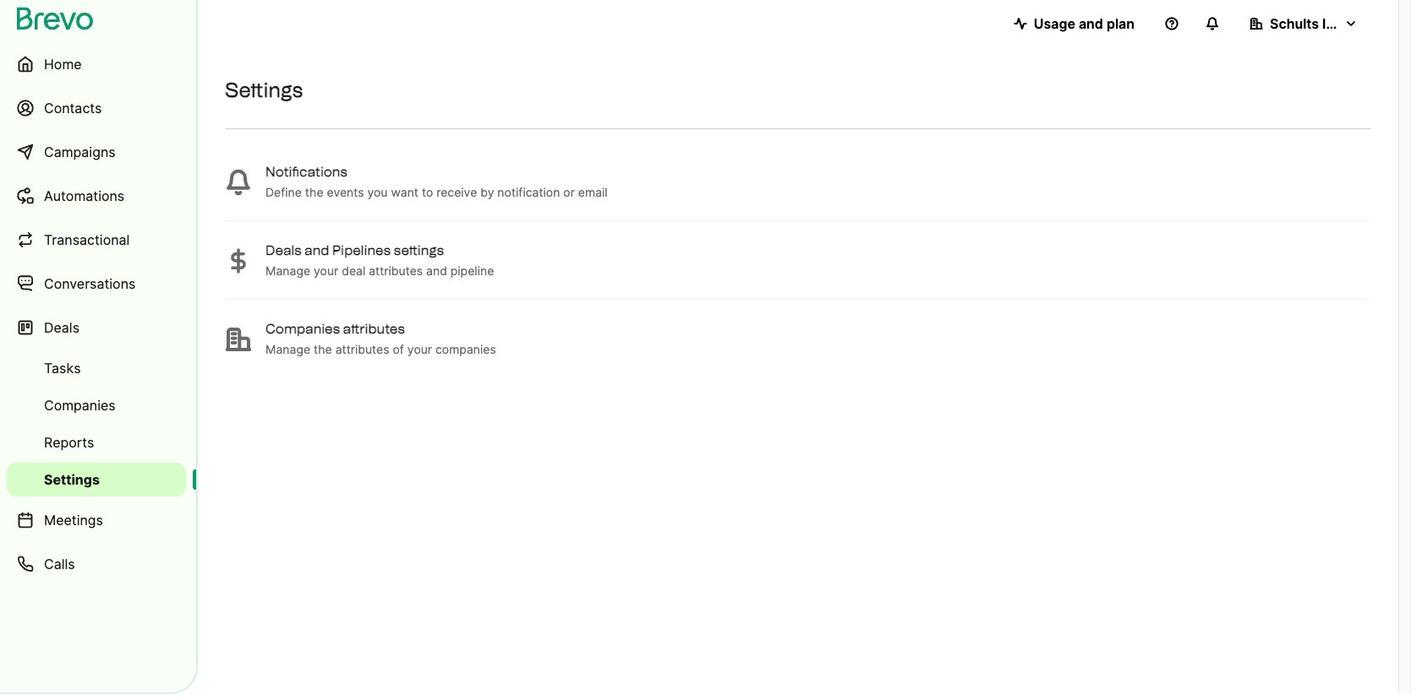 Task type: describe. For each thing, give the bounding box(es) containing it.
companies attributes manage the attributes of your companies
[[265, 321, 496, 356]]

companies for companies attributes manage the attributes of your companies
[[265, 321, 340, 337]]

you
[[367, 185, 388, 199]]

usage and plan button
[[1000, 7, 1148, 41]]

settings link
[[7, 463, 186, 497]]

to
[[422, 185, 433, 199]]

automations
[[44, 188, 124, 205]]

calls
[[44, 556, 75, 573]]

companies link
[[7, 389, 186, 423]]

transactional link
[[7, 220, 186, 260]]

deals for deals
[[44, 320, 79, 336]]

tasks
[[44, 360, 81, 377]]

companies
[[435, 342, 496, 356]]

attributes inside deals and pipelines settings manage your deal attributes and pipeline
[[369, 263, 423, 278]]

meetings link
[[7, 501, 186, 541]]

schults
[[1270, 15, 1319, 32]]

contacts
[[44, 100, 102, 117]]

companies for companies
[[44, 397, 116, 414]]

your inside companies attributes manage the attributes of your companies
[[407, 342, 432, 356]]

want
[[391, 185, 418, 199]]

1 vertical spatial attributes
[[343, 321, 405, 337]]

events
[[327, 185, 364, 199]]

your inside deals and pipelines settings manage your deal attributes and pipeline
[[314, 263, 338, 278]]

schults inc button
[[1236, 7, 1371, 41]]

deals link
[[7, 308, 186, 348]]

transactional
[[44, 232, 130, 249]]

the inside companies attributes manage the attributes of your companies
[[314, 342, 332, 356]]

manage inside companies attributes manage the attributes of your companies
[[265, 342, 310, 356]]

of
[[393, 342, 404, 356]]

and for deals
[[305, 242, 329, 258]]

notifications define the events you want to receive by notification or email
[[265, 164, 608, 199]]

campaigns
[[44, 144, 116, 161]]

email
[[578, 185, 608, 199]]

reports
[[44, 435, 94, 451]]

2 vertical spatial and
[[426, 263, 447, 278]]



Task type: locate. For each thing, give the bounding box(es) containing it.
home
[[44, 56, 82, 73]]

campaigns link
[[7, 132, 186, 172]]

or
[[563, 185, 575, 199]]

attributes left of
[[335, 342, 389, 356]]

1 horizontal spatial your
[[407, 342, 432, 356]]

define
[[265, 185, 302, 199]]

pipeline
[[450, 263, 494, 278]]

1 horizontal spatial deals
[[265, 242, 301, 258]]

1 manage from the top
[[265, 263, 310, 278]]

1 vertical spatial your
[[407, 342, 432, 356]]

your right of
[[407, 342, 432, 356]]

1 vertical spatial manage
[[265, 342, 310, 356]]

0 vertical spatial companies
[[265, 321, 340, 337]]

2 vertical spatial attributes
[[335, 342, 389, 356]]

deals for deals and pipelines settings manage your deal attributes and pipeline
[[265, 242, 301, 258]]

reports link
[[7, 426, 186, 460]]

pipelines
[[332, 242, 391, 258]]

0 vertical spatial the
[[305, 185, 323, 199]]

0 horizontal spatial settings
[[44, 472, 100, 489]]

deal
[[342, 263, 365, 278]]

contacts link
[[7, 88, 186, 129]]

your left deal
[[314, 263, 338, 278]]

deals inside deals and pipelines settings manage your deal attributes and pipeline
[[265, 242, 301, 258]]

and left pipelines
[[305, 242, 329, 258]]

meetings
[[44, 512, 103, 529]]

conversations
[[44, 276, 136, 293]]

1 horizontal spatial companies
[[265, 321, 340, 337]]

the down notifications
[[305, 185, 323, 199]]

deals
[[265, 242, 301, 258], [44, 320, 79, 336]]

0 vertical spatial deals
[[265, 242, 301, 258]]

and
[[1079, 15, 1103, 32], [305, 242, 329, 258], [426, 263, 447, 278]]

automations link
[[7, 176, 186, 216]]

settings
[[394, 242, 444, 258]]

manage
[[265, 263, 310, 278], [265, 342, 310, 356]]

tasks link
[[7, 352, 186, 386]]

plan
[[1107, 15, 1135, 32]]

0 vertical spatial manage
[[265, 263, 310, 278]]

0 horizontal spatial and
[[305, 242, 329, 258]]

1 vertical spatial companies
[[44, 397, 116, 414]]

and down settings
[[426, 263, 447, 278]]

deals up tasks
[[44, 320, 79, 336]]

home link
[[7, 44, 186, 85]]

conversations link
[[7, 264, 186, 304]]

2 manage from the top
[[265, 342, 310, 356]]

notification
[[497, 185, 560, 199]]

2 horizontal spatial and
[[1079, 15, 1103, 32]]

0 vertical spatial your
[[314, 263, 338, 278]]

and for usage
[[1079, 15, 1103, 32]]

companies inside companies attributes manage the attributes of your companies
[[265, 321, 340, 337]]

0 vertical spatial attributes
[[369, 263, 423, 278]]

notifications
[[265, 164, 347, 180]]

companies
[[265, 321, 340, 337], [44, 397, 116, 414]]

deals down define
[[265, 242, 301, 258]]

0 horizontal spatial your
[[314, 263, 338, 278]]

the
[[305, 185, 323, 199], [314, 342, 332, 356]]

inc
[[1322, 15, 1342, 32]]

your
[[314, 263, 338, 278], [407, 342, 432, 356]]

1 horizontal spatial settings
[[225, 78, 303, 102]]

deals and pipelines settings manage your deal attributes and pipeline
[[265, 242, 494, 278]]

attributes down settings
[[369, 263, 423, 278]]

usage and plan
[[1034, 15, 1135, 32]]

settings inside 'link'
[[44, 472, 100, 489]]

manage inside deals and pipelines settings manage your deal attributes and pipeline
[[265, 263, 310, 278]]

1 vertical spatial the
[[314, 342, 332, 356]]

0 horizontal spatial deals
[[44, 320, 79, 336]]

settings
[[225, 78, 303, 102], [44, 472, 100, 489]]

0 vertical spatial and
[[1079, 15, 1103, 32]]

and inside 'button'
[[1079, 15, 1103, 32]]

the inside notifications define the events you want to receive by notification or email
[[305, 185, 323, 199]]

0 horizontal spatial companies
[[44, 397, 116, 414]]

and left plan
[[1079, 15, 1103, 32]]

1 vertical spatial deals
[[44, 320, 79, 336]]

calls link
[[7, 544, 186, 585]]

1 vertical spatial and
[[305, 242, 329, 258]]

attributes
[[369, 263, 423, 278], [343, 321, 405, 337], [335, 342, 389, 356]]

1 vertical spatial settings
[[44, 472, 100, 489]]

attributes up of
[[343, 321, 405, 337]]

the left of
[[314, 342, 332, 356]]

1 horizontal spatial and
[[426, 263, 447, 278]]

receive
[[436, 185, 477, 199]]

0 vertical spatial settings
[[225, 78, 303, 102]]

by
[[480, 185, 494, 199]]

schults inc
[[1270, 15, 1342, 32]]

usage
[[1034, 15, 1075, 32]]



Task type: vqa. For each thing, say whether or not it's contained in the screenshot.


